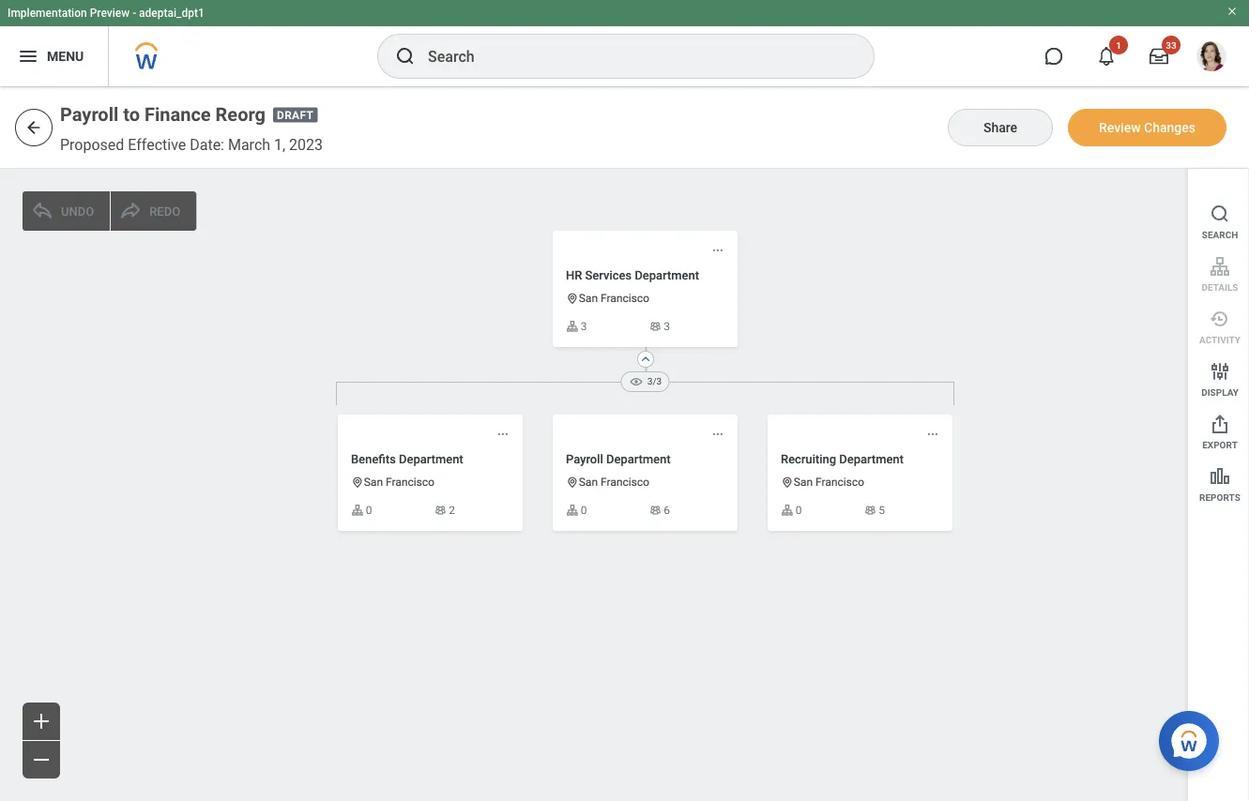 Task type: vqa. For each thing, say whether or not it's contained in the screenshot.
Finance
yes



Task type: describe. For each thing, give the bounding box(es) containing it.
related actions image for benefits department
[[497, 428, 510, 441]]

menu containing search
[[1189, 169, 1250, 507]]

payroll for payroll department
[[566, 453, 604, 467]]

justify image
[[17, 45, 39, 68]]

minus image
[[30, 749, 53, 772]]

implementation
[[8, 7, 87, 20]]

payroll department
[[566, 453, 671, 467]]

33
[[1167, 39, 1177, 51]]

to
[[123, 103, 140, 125]]

san francisco for hr
[[579, 292, 650, 305]]

inbox large image
[[1150, 47, 1169, 66]]

org chart image
[[566, 320, 579, 333]]

6
[[664, 504, 671, 517]]

reports
[[1200, 493, 1241, 504]]

contact card matrix manager image for recruiting department
[[864, 504, 877, 517]]

adeptai_dpt1
[[139, 7, 205, 20]]

2023
[[289, 136, 323, 154]]

display
[[1202, 387, 1239, 399]]

francisco for benefits
[[386, 476, 435, 489]]

review changes
[[1100, 120, 1196, 135]]

department for recruiting department
[[840, 453, 904, 467]]

location image for payroll department
[[566, 476, 579, 489]]

3 for org chart icon
[[581, 320, 587, 333]]

search
[[1203, 230, 1239, 241]]

benefits department
[[351, 453, 464, 467]]

0 for payroll department
[[581, 504, 587, 517]]

san francisco for recruiting
[[794, 476, 865, 489]]

contact card matrix manager image for department
[[649, 504, 662, 517]]

location image
[[566, 292, 579, 305]]

menu
[[47, 48, 84, 64]]

benefits
[[351, 453, 396, 467]]

visible image
[[629, 375, 644, 390]]

implementation preview -   adeptai_dpt1
[[8, 7, 205, 20]]

preview
[[90, 7, 130, 20]]

san for payroll
[[579, 476, 598, 489]]

payroll for payroll to finance reorg
[[60, 103, 119, 125]]

recruiting department
[[781, 453, 904, 467]]

san francisco for payroll
[[579, 476, 650, 489]]

reorg
[[216, 103, 266, 125]]

hr
[[566, 269, 582, 283]]

draft
[[277, 108, 314, 122]]

location image for benefits department
[[351, 476, 364, 489]]

undo button
[[23, 192, 110, 231]]

review changes button
[[1069, 109, 1227, 146]]

proposed effective date: march 1, 2023
[[60, 136, 323, 154]]

menu button
[[0, 26, 108, 86]]

org chart image for payroll
[[566, 504, 579, 517]]

francisco for recruiting
[[816, 476, 865, 489]]

payroll to finance reorg
[[60, 103, 266, 125]]

proposed
[[60, 136, 124, 154]]



Task type: locate. For each thing, give the bounding box(es) containing it.
org chart image
[[351, 504, 364, 517], [566, 504, 579, 517], [781, 504, 794, 517]]

redo
[[149, 204, 180, 218]]

san for recruiting
[[794, 476, 813, 489]]

related actions image
[[712, 244, 725, 257], [497, 428, 510, 441], [712, 428, 725, 441], [927, 428, 940, 441]]

2 horizontal spatial org chart image
[[781, 504, 794, 517]]

undo
[[61, 204, 94, 218]]

payroll
[[60, 103, 119, 125], [566, 453, 604, 467]]

contact card matrix manager image
[[649, 320, 662, 333], [649, 504, 662, 517]]

location image down the benefits
[[351, 476, 364, 489]]

1 contact card matrix manager image from the top
[[649, 320, 662, 333]]

1 horizontal spatial 3
[[664, 320, 671, 333]]

san francisco for benefits
[[364, 476, 435, 489]]

2
[[449, 504, 455, 517]]

profile logan mcneil image
[[1197, 41, 1227, 75]]

org chart image down payroll department
[[566, 504, 579, 517]]

org chart image down 'recruiting'
[[781, 504, 794, 517]]

francisco down payroll department
[[601, 476, 650, 489]]

location image for recruiting department
[[781, 476, 794, 489]]

0 down 'recruiting'
[[796, 504, 802, 517]]

francisco for hr
[[601, 292, 650, 305]]

department up 6
[[607, 453, 671, 467]]

0 vertical spatial contact card matrix manager image
[[649, 320, 662, 333]]

contact card matrix manager image left 6
[[649, 504, 662, 517]]

3 0 from the left
[[796, 504, 802, 517]]

org chart image down the benefits
[[351, 504, 364, 517]]

san down 'recruiting'
[[794, 476, 813, 489]]

0 horizontal spatial org chart image
[[351, 504, 364, 517]]

francisco for payroll
[[601, 476, 650, 489]]

menu banner
[[0, 0, 1250, 86]]

san francisco down benefits department
[[364, 476, 435, 489]]

related actions image for payroll department
[[712, 428, 725, 441]]

0
[[366, 504, 372, 517], [581, 504, 587, 517], [796, 504, 802, 517]]

5
[[879, 504, 886, 517]]

contact card matrix manager image up chevron up small icon
[[649, 320, 662, 333]]

3/3
[[648, 376, 662, 387]]

2 contact card matrix manager image from the top
[[649, 504, 662, 517]]

details
[[1202, 282, 1239, 293]]

san down payroll department
[[579, 476, 598, 489]]

san
[[579, 292, 598, 305], [364, 476, 383, 489], [579, 476, 598, 489], [794, 476, 813, 489]]

1 horizontal spatial contact card matrix manager image
[[864, 504, 877, 517]]

related actions image for recruiting department
[[927, 428, 940, 441]]

san francisco down the services
[[579, 292, 650, 305]]

francisco down the recruiting department on the bottom of the page
[[816, 476, 865, 489]]

3 org chart image from the left
[[781, 504, 794, 517]]

0 down the benefits
[[366, 504, 372, 517]]

contact card matrix manager image left 2
[[434, 504, 447, 517]]

1 contact card matrix manager image from the left
[[434, 504, 447, 517]]

changes
[[1145, 120, 1196, 135]]

1 horizontal spatial org chart image
[[566, 504, 579, 517]]

search image
[[394, 45, 417, 68]]

location image
[[351, 476, 364, 489], [566, 476, 579, 489], [781, 476, 794, 489]]

0 horizontal spatial 0
[[366, 504, 372, 517]]

arrow left image
[[24, 118, 43, 137]]

chevron up small image
[[639, 352, 654, 367]]

san francisco
[[579, 292, 650, 305], [364, 476, 435, 489], [579, 476, 650, 489], [794, 476, 865, 489]]

finance
[[145, 103, 211, 125]]

org chart image for benefits
[[351, 504, 364, 517]]

plus image
[[30, 711, 53, 733]]

contact card matrix manager image
[[434, 504, 447, 517], [864, 504, 877, 517]]

effective
[[128, 136, 186, 154]]

2 horizontal spatial location image
[[781, 476, 794, 489]]

1
[[1117, 39, 1122, 51]]

activity
[[1200, 335, 1241, 346]]

share button
[[948, 109, 1054, 146]]

0 horizontal spatial payroll
[[60, 103, 119, 125]]

1 horizontal spatial location image
[[566, 476, 579, 489]]

0 vertical spatial payroll
[[60, 103, 119, 125]]

san francisco down the recruiting department on the bottom of the page
[[794, 476, 865, 489]]

san francisco down payroll department
[[579, 476, 650, 489]]

redo button
[[111, 192, 196, 231]]

1 button
[[1086, 36, 1129, 77]]

1 vertical spatial payroll
[[566, 453, 604, 467]]

related actions image for hr services department
[[712, 244, 725, 257]]

0 for benefits department
[[366, 504, 372, 517]]

1 0 from the left
[[366, 504, 372, 517]]

org chart image for recruiting
[[781, 504, 794, 517]]

3 location image from the left
[[781, 476, 794, 489]]

3
[[581, 320, 587, 333], [664, 320, 671, 333]]

services
[[586, 269, 632, 283]]

san for benefits
[[364, 476, 383, 489]]

location image down 'recruiting'
[[781, 476, 794, 489]]

department up 5
[[840, 453, 904, 467]]

1 org chart image from the left
[[351, 504, 364, 517]]

1 horizontal spatial payroll
[[566, 453, 604, 467]]

location image down payroll department
[[566, 476, 579, 489]]

33 button
[[1139, 36, 1181, 77]]

0 horizontal spatial location image
[[351, 476, 364, 489]]

hr services department
[[566, 269, 700, 283]]

recruiting
[[781, 453, 837, 467]]

undo r image
[[119, 200, 142, 223]]

date:
[[190, 136, 224, 154]]

contact card matrix manager image for benefits department
[[434, 504, 447, 517]]

san down the benefits
[[364, 476, 383, 489]]

3 right org chart icon
[[581, 320, 587, 333]]

2 horizontal spatial 0
[[796, 504, 802, 517]]

share
[[984, 120, 1018, 135]]

3 down hr services department
[[664, 320, 671, 333]]

1 3 from the left
[[581, 320, 587, 333]]

department for payroll department
[[607, 453, 671, 467]]

Search Workday  search field
[[428, 36, 836, 77]]

department right the services
[[635, 269, 700, 283]]

close environment banner image
[[1227, 6, 1239, 17]]

0 down payroll department
[[581, 504, 587, 517]]

francisco
[[601, 292, 650, 305], [386, 476, 435, 489], [601, 476, 650, 489], [816, 476, 865, 489]]

department
[[635, 269, 700, 283], [399, 453, 464, 467], [607, 453, 671, 467], [840, 453, 904, 467]]

2 org chart image from the left
[[566, 504, 579, 517]]

-
[[133, 7, 136, 20]]

3 for contact card matrix manager image associated with services
[[664, 320, 671, 333]]

2 0 from the left
[[581, 504, 587, 517]]

francisco down hr services department
[[601, 292, 650, 305]]

1 horizontal spatial 0
[[581, 504, 587, 517]]

menu
[[1189, 169, 1250, 507]]

notifications large image
[[1098, 47, 1117, 66]]

2 3 from the left
[[664, 320, 671, 333]]

0 horizontal spatial contact card matrix manager image
[[434, 504, 447, 517]]

1 location image from the left
[[351, 476, 364, 489]]

review
[[1100, 120, 1141, 135]]

francisco down benefits department
[[386, 476, 435, 489]]

march
[[228, 136, 271, 154]]

2 contact card matrix manager image from the left
[[864, 504, 877, 517]]

department up 2
[[399, 453, 464, 467]]

san for hr
[[579, 292, 598, 305]]

undo l image
[[31, 200, 54, 223]]

department for benefits department
[[399, 453, 464, 467]]

1 vertical spatial contact card matrix manager image
[[649, 504, 662, 517]]

contact card matrix manager image for services
[[649, 320, 662, 333]]

export
[[1203, 440, 1238, 451]]

0 horizontal spatial 3
[[581, 320, 587, 333]]

contact card matrix manager image left 5
[[864, 504, 877, 517]]

0 for recruiting department
[[796, 504, 802, 517]]

2 location image from the left
[[566, 476, 579, 489]]

1,
[[274, 136, 286, 154]]

san down hr
[[579, 292, 598, 305]]



